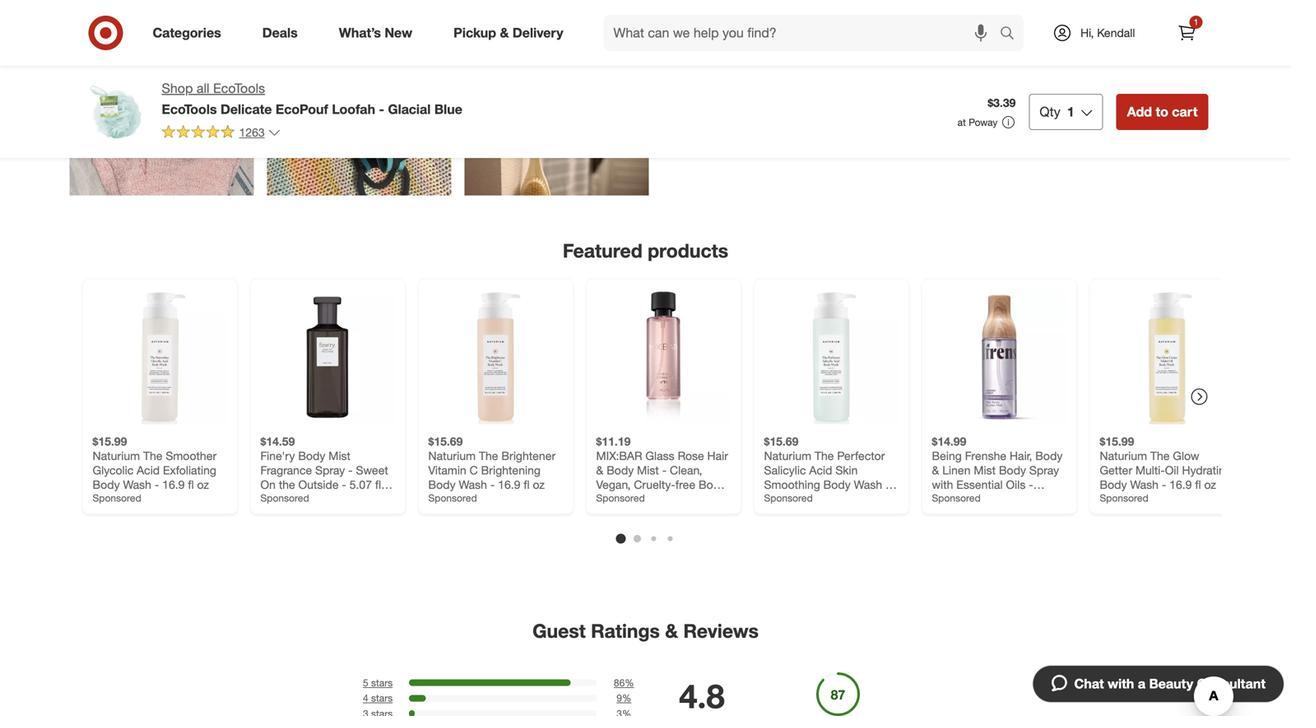Task type: vqa. For each thing, say whether or not it's contained in the screenshot.


Task type: describe. For each thing, give the bounding box(es) containing it.
exfoliating
[[163, 463, 216, 477]]

wash inside $15.99 naturium the glow getter multi-oil hydrating body wash - 16.9 fl oz sponsored
[[1131, 477, 1159, 492]]

- inside the $15.69 naturium the brightener vitamin c brightening body wash - 16.9 fl oz sponsored
[[491, 477, 495, 492]]

sweet
[[356, 463, 388, 477]]

for
[[711, 492, 725, 506]]

add to cart button
[[1117, 94, 1209, 130]]

4 stars
[[363, 692, 393, 705]]

body inside the $15.69 naturium the brightener vitamin c brightening body wash - 16.9 fl oz sponsored
[[429, 477, 456, 492]]

oz inside the $15.69 naturium the brightener vitamin c brightening body wash - 16.9 fl oz sponsored
[[533, 477, 545, 492]]

$14.99
[[932, 434, 967, 449]]

image of ecotools delicate ecopouf loofah - glacial blue image
[[83, 79, 149, 145]]

all
[[197, 80, 210, 96]]

essential
[[957, 477, 1003, 492]]

fl inside $15.99 naturium the glow getter multi-oil hydrating body wash - 16.9 fl oz sponsored
[[1196, 477, 1202, 492]]

9
[[617, 692, 622, 705]]

qty
[[1040, 104, 1061, 120]]

$15.69 for naturium the brightener vitamin c brightening body wash - 16.9 fl oz
[[429, 434, 463, 449]]

glass
[[646, 449, 675, 463]]

2 sponsored from the left
[[261, 492, 309, 504]]

chat with a beauty consultant button
[[1033, 665, 1285, 703]]

$15.99 naturium the smoother glycolic acid exfoliating body wash - 16.9 fl oz sponsored
[[93, 434, 217, 504]]

fragrance
[[261, 463, 312, 477]]

outside
[[299, 477, 339, 492]]

guest ratings & reviews
[[533, 619, 759, 643]]

spray inside $11.19 mix:bar glass rose hair & body mist - clean, vegan, cruelty-free body spray & hair perfume for women - 5 fl oz
[[597, 492, 626, 506]]

shop all ecotools ecotools delicate ecopouf loofah - glacial blue
[[162, 80, 463, 117]]

kendall
[[1098, 26, 1136, 40]]

vegan,
[[597, 477, 631, 492]]

women
[[597, 506, 636, 521]]

5 inside $11.19 mix:bar glass rose hair & body mist - clean, vegan, cruelty-free body spray & hair perfume for women - 5 fl oz
[[647, 506, 653, 521]]

sponsored inside $15.99 naturium the glow getter multi-oil hydrating body wash - 16.9 fl oz sponsored
[[1100, 492, 1149, 504]]

acid for body
[[810, 463, 833, 477]]

oz inside $15.99 naturium the glow getter multi-oil hydrating body wash - 16.9 fl oz sponsored
[[1205, 477, 1217, 492]]

1263
[[239, 125, 265, 139]]

the for skin
[[815, 449, 834, 463]]

fl inside $15.69 naturium the perfector salicylic acid skin smoothing body wash - 16.9 fl oz
[[790, 492, 796, 506]]

new
[[385, 25, 413, 41]]

the for oil
[[1151, 449, 1170, 463]]

mix:bar
[[597, 449, 643, 463]]

skin
[[836, 463, 858, 477]]

stars for 5 stars
[[371, 677, 393, 689]]

reviews
[[684, 619, 759, 643]]

frenshe
[[966, 449, 1007, 463]]

cart
[[1173, 104, 1198, 120]]

wash inside $15.99 naturium the smoother glycolic acid exfoliating body wash - 16.9 fl oz sponsored
[[123, 477, 151, 492]]

naturium the perfector salicylic acid skin smoothing body wash - 16.9 fl oz image
[[764, 289, 900, 424]]

$11.19
[[597, 434, 631, 449]]

pickup
[[454, 25, 497, 41]]

on
[[261, 477, 276, 492]]

guest
[[533, 619, 586, 643]]

add
[[1128, 104, 1153, 120]]

getter
[[1100, 463, 1133, 477]]

clean,
[[670, 463, 703, 477]]

consultant
[[1198, 676, 1266, 692]]

fine'ry
[[261, 449, 295, 463]]

oz inside $15.69 naturium the perfector salicylic acid skin smoothing body wash - 16.9 fl oz
[[799, 492, 811, 506]]

being
[[932, 449, 962, 463]]

brightener
[[502, 449, 556, 463]]

smoothing
[[764, 477, 821, 492]]

$15.69 for naturium the perfector salicylic acid skin smoothing body wash - 16.9 fl oz
[[764, 434, 799, 449]]

- left clean,
[[663, 463, 667, 477]]

fl inside the $15.69 naturium the brightener vitamin c brightening body wash - 16.9 fl oz sponsored
[[524, 477, 530, 492]]

what's new link
[[325, 15, 433, 51]]

1 vertical spatial ecotools
[[162, 101, 217, 117]]

lavender
[[932, 492, 980, 506]]

body inside $14.59 fine'ry body mist fragrance spray - sweet on the outside - 5.07 fl oz
[[298, 449, 326, 463]]

c
[[470, 463, 478, 477]]

spray inside $14.99 being frenshe hair, body & linen mist body spray with essential oils - lavender cloud - 5 fl oz
[[1030, 463, 1060, 477]]

naturium for glycolic
[[93, 449, 140, 463]]

0 vertical spatial hair
[[708, 449, 729, 463]]

free
[[676, 477, 696, 492]]

- left sweet
[[348, 463, 353, 477]]

perfume
[[664, 492, 708, 506]]

1 vertical spatial 1
[[1068, 104, 1075, 120]]

linen
[[943, 463, 971, 477]]

being frenshe hair, body & linen mist body spray with essential oils - lavender cloud - 5 fl oz image
[[932, 289, 1067, 424]]

4
[[363, 692, 369, 705]]

5 sponsored from the left
[[764, 492, 813, 504]]

the for exfoliating
[[143, 449, 163, 463]]

with inside $14.99 being frenshe hair, body & linen mist body spray with essential oils - lavender cloud - 5 fl oz
[[932, 477, 954, 492]]

perfector
[[838, 449, 885, 463]]

glow
[[1174, 449, 1200, 463]]

featured
[[563, 239, 643, 262]]

categories link
[[139, 15, 242, 51]]

multi-
[[1136, 463, 1166, 477]]

products
[[648, 239, 729, 262]]

16.9 inside $15.69 naturium the perfector salicylic acid skin smoothing body wash - 16.9 fl oz
[[764, 492, 787, 506]]

smoother
[[166, 449, 217, 463]]

delicate
[[221, 101, 272, 117]]

ecopouf
[[276, 101, 328, 117]]

beauty
[[1150, 676, 1194, 692]]

glacial
[[388, 101, 431, 117]]

brightening
[[481, 463, 541, 477]]

oz inside $11.19 mix:bar glass rose hair & body mist - clean, vegan, cruelty-free body spray & hair perfume for women - 5 fl oz
[[665, 506, 677, 521]]

- right the women
[[639, 506, 643, 521]]

salicylic
[[764, 463, 807, 477]]

$15.99 for naturium the smoother glycolic acid exfoliating body wash - 16.9 fl oz
[[93, 434, 127, 449]]

featured products
[[563, 239, 729, 262]]

oils
[[1007, 477, 1026, 492]]

fine'ry body mist fragrance spray - sweet on the outside - 5.07 fl oz image
[[261, 289, 396, 424]]

what's new
[[339, 25, 413, 41]]

0 horizontal spatial 5
[[363, 677, 369, 689]]

- left 5.07
[[342, 477, 347, 492]]

ratings
[[591, 619, 660, 643]]

user image by @the_calebalexander image
[[465, 11, 649, 196]]

loofah
[[332, 101, 375, 117]]

spray inside $14.59 fine'ry body mist fragrance spray - sweet on the outside - 5.07 fl oz
[[315, 463, 345, 477]]

& down the $11.19
[[597, 463, 604, 477]]



Task type: locate. For each thing, give the bounding box(es) containing it.
fl right oil
[[1196, 477, 1202, 492]]

at
[[958, 116, 967, 128]]

5 stars
[[363, 677, 393, 689]]

1 horizontal spatial 1
[[1194, 17, 1199, 27]]

2 acid from the left
[[810, 463, 833, 477]]

- inside $15.69 naturium the perfector salicylic acid skin smoothing body wash - 16.9 fl oz
[[886, 477, 890, 492]]

1 horizontal spatial mist
[[637, 463, 659, 477]]

chat
[[1075, 676, 1105, 692]]

blue
[[435, 101, 463, 117]]

qty 1
[[1040, 104, 1075, 120]]

& down mix:bar
[[630, 492, 637, 506]]

0 vertical spatial ecotools
[[213, 80, 265, 96]]

16.9
[[162, 477, 185, 492], [498, 477, 521, 492], [1170, 477, 1193, 492], [764, 492, 787, 506]]

$15.69 naturium the brightener vitamin c brightening body wash - 16.9 fl oz sponsored
[[429, 434, 556, 504]]

1 $15.69 from the left
[[429, 434, 463, 449]]

fl
[[188, 477, 194, 492], [375, 477, 381, 492], [524, 477, 530, 492], [1196, 477, 1202, 492], [790, 492, 796, 506], [1035, 492, 1041, 506], [656, 506, 662, 521]]

body inside $15.99 naturium the glow getter multi-oil hydrating body wash - 16.9 fl oz sponsored
[[1100, 477, 1128, 492]]

acid left skin
[[810, 463, 833, 477]]

3 wash from the left
[[854, 477, 883, 492]]

6 sponsored from the left
[[932, 492, 981, 504]]

$15.99 up getter
[[1100, 434, 1135, 449]]

5 up 4
[[363, 677, 369, 689]]

2 stars from the top
[[371, 692, 393, 705]]

chat with a beauty consultant
[[1075, 676, 1266, 692]]

naturium left exfoliating
[[93, 449, 140, 463]]

% up 9 %
[[625, 677, 635, 689]]

spray down mix:bar
[[597, 492, 626, 506]]

ecotools
[[213, 80, 265, 96], [162, 101, 217, 117]]

2 the from the left
[[479, 449, 499, 463]]

oz
[[197, 477, 209, 492], [533, 477, 545, 492], [1205, 477, 1217, 492], [261, 492, 273, 506], [799, 492, 811, 506], [1044, 492, 1056, 506], [665, 506, 677, 521]]

hair left perfume on the right bottom of the page
[[640, 492, 661, 506]]

oz inside $15.99 naturium the smoother glycolic acid exfoliating body wash - 16.9 fl oz sponsored
[[197, 477, 209, 492]]

3 naturium from the left
[[764, 449, 812, 463]]

naturium left oil
[[1100, 449, 1148, 463]]

hi, kendall
[[1081, 26, 1136, 40]]

the inside $15.99 naturium the glow getter multi-oil hydrating body wash - 16.9 fl oz sponsored
[[1151, 449, 1170, 463]]

mist
[[329, 449, 351, 463], [637, 463, 659, 477], [974, 463, 996, 477]]

fl down smoother
[[188, 477, 194, 492]]

- left hydrating
[[1162, 477, 1167, 492]]

1 horizontal spatial 5
[[647, 506, 653, 521]]

fl down brightener
[[524, 477, 530, 492]]

$3.39
[[988, 96, 1016, 110]]

hydrating
[[1183, 463, 1233, 477]]

add to cart
[[1128, 104, 1198, 120]]

1 acid from the left
[[137, 463, 160, 477]]

hair right rose
[[708, 449, 729, 463]]

sponsored up the women
[[597, 492, 645, 504]]

mist right the vegan,
[[637, 463, 659, 477]]

the right c
[[479, 449, 499, 463]]

poway
[[969, 116, 998, 128]]

1 horizontal spatial hair
[[708, 449, 729, 463]]

% for 9
[[622, 692, 632, 705]]

acid for wash
[[137, 463, 160, 477]]

& inside $14.99 being frenshe hair, body & linen mist body spray with essential oils - lavender cloud - 5 fl oz
[[932, 463, 940, 477]]

what's
[[339, 25, 381, 41]]

ecotools down the shop
[[162, 101, 217, 117]]

fl inside $11.19 mix:bar glass rose hair & body mist - clean, vegan, cruelty-free body spray & hair perfume for women - 5 fl oz
[[656, 506, 662, 521]]

fl down cruelty-
[[656, 506, 662, 521]]

with inside button
[[1108, 676, 1135, 692]]

4 sponsored from the left
[[597, 492, 645, 504]]

86 %
[[614, 677, 635, 689]]

0 vertical spatial %
[[625, 677, 635, 689]]

9 %
[[617, 692, 632, 705]]

16.9 inside $15.99 naturium the smoother glycolic acid exfoliating body wash - 16.9 fl oz sponsored
[[162, 477, 185, 492]]

$15.99 for naturium the glow getter multi-oil hydrating body wash - 16.9 fl oz
[[1100, 434, 1135, 449]]

2 horizontal spatial mist
[[974, 463, 996, 477]]

16.9 down smoother
[[162, 477, 185, 492]]

the left skin
[[815, 449, 834, 463]]

0 horizontal spatial mist
[[329, 449, 351, 463]]

the for brightening
[[479, 449, 499, 463]]

to
[[1156, 104, 1169, 120]]

oz down brightener
[[533, 477, 545, 492]]

acid inside $15.69 naturium the perfector salicylic acid skin smoothing body wash - 16.9 fl oz
[[810, 463, 833, 477]]

fl inside $14.59 fine'ry body mist fragrance spray - sweet on the outside - 5.07 fl oz
[[375, 477, 381, 492]]

acid
[[137, 463, 160, 477], [810, 463, 833, 477]]

oz down smoother
[[197, 477, 209, 492]]

naturium for getter
[[1100, 449, 1148, 463]]

0 vertical spatial with
[[932, 477, 954, 492]]

sponsored inside the $15.69 naturium the brightener vitamin c brightening body wash - 16.9 fl oz sponsored
[[429, 492, 477, 504]]

the
[[279, 477, 295, 492]]

- left exfoliating
[[155, 477, 159, 492]]

4 wash from the left
[[1131, 477, 1159, 492]]

0 vertical spatial 1
[[1194, 17, 1199, 27]]

- inside shop all ecotools ecotools delicate ecopouf loofah - glacial blue
[[379, 101, 385, 117]]

1 wash from the left
[[123, 477, 151, 492]]

$15.69 naturium the perfector salicylic acid skin smoothing body wash - 16.9 fl oz
[[764, 434, 890, 506]]

spray left 5.07
[[315, 463, 345, 477]]

cloud
[[984, 492, 1014, 506]]

2 naturium from the left
[[429, 449, 476, 463]]

naturium the glow getter multi-oil hydrating body wash - 16.9 fl oz image
[[1100, 289, 1235, 424]]

5.07
[[350, 477, 372, 492]]

naturium the smoother glycolic acid exfoliating body wash - 16.9 fl oz image
[[93, 289, 228, 424]]

5
[[1025, 492, 1032, 506], [647, 506, 653, 521], [363, 677, 369, 689]]

oz inside $14.59 fine'ry body mist fragrance spray - sweet on the outside - 5.07 fl oz
[[261, 492, 273, 506]]

wash inside $15.69 naturium the perfector salicylic acid skin smoothing body wash - 16.9 fl oz
[[854, 477, 883, 492]]

1 vertical spatial hair
[[640, 492, 661, 506]]

1 right the 'kendall'
[[1194, 17, 1199, 27]]

$14.59 fine'ry body mist fragrance spray - sweet on the outside - 5.07 fl oz
[[261, 434, 388, 506]]

mist inside $11.19 mix:bar glass rose hair & body mist - clean, vegan, cruelty-free body spray & hair perfume for women - 5 fl oz
[[637, 463, 659, 477]]

16.9 down salicylic
[[764, 492, 787, 506]]

naturium left brightening
[[429, 449, 476, 463]]

body inside $15.69 naturium the perfector salicylic acid skin smoothing body wash - 16.9 fl oz
[[824, 477, 851, 492]]

86
[[614, 677, 625, 689]]

naturium up 'smoothing'
[[764, 449, 812, 463]]

rose
[[678, 449, 705, 463]]

- right oils
[[1029, 477, 1034, 492]]

$15.69 up vitamin
[[429, 434, 463, 449]]

a
[[1139, 676, 1146, 692]]

5 inside $14.99 being frenshe hair, body & linen mist body spray with essential oils - lavender cloud - 5 fl oz
[[1025, 492, 1032, 506]]

with down being
[[932, 477, 954, 492]]

0 horizontal spatial $15.99
[[93, 434, 127, 449]]

1 sponsored from the left
[[93, 492, 141, 504]]

1 vertical spatial %
[[622, 692, 632, 705]]

1 horizontal spatial $15.69
[[764, 434, 799, 449]]

the inside $15.69 naturium the perfector salicylic acid skin smoothing body wash - 16.9 fl oz
[[815, 449, 834, 463]]

$15.99 inside $15.99 naturium the smoother glycolic acid exfoliating body wash - 16.9 fl oz sponsored
[[93, 434, 127, 449]]

at poway
[[958, 116, 998, 128]]

body inside $15.99 naturium the smoother glycolic acid exfoliating body wash - 16.9 fl oz sponsored
[[93, 477, 120, 492]]

- right the cloud
[[1017, 492, 1022, 506]]

1 horizontal spatial spray
[[597, 492, 626, 506]]

1 vertical spatial with
[[1108, 676, 1135, 692]]

& left the 'linen'
[[932, 463, 940, 477]]

2 $15.69 from the left
[[764, 434, 799, 449]]

$15.99
[[93, 434, 127, 449], [1100, 434, 1135, 449]]

vitamin
[[429, 463, 467, 477]]

user image by @lifeofken258 image
[[70, 11, 254, 196]]

16.9 inside the $15.69 naturium the brightener vitamin c brightening body wash - 16.9 fl oz sponsored
[[498, 477, 521, 492]]

sponsored down vitamin
[[429, 492, 477, 504]]

mix:bar glass rose hair & body mist - clean, vegan, cruelty-free body spray & hair perfume for women - 5 fl oz image
[[597, 289, 732, 424]]

sponsored down salicylic
[[764, 492, 813, 504]]

the inside the $15.69 naturium the brightener vitamin c brightening body wash - 16.9 fl oz sponsored
[[479, 449, 499, 463]]

stars down 5 stars
[[371, 692, 393, 705]]

search button
[[993, 15, 1033, 54]]

$15.69 up salicylic
[[764, 434, 799, 449]]

1 horizontal spatial $15.99
[[1100, 434, 1135, 449]]

glycolic
[[93, 463, 134, 477]]

1 stars from the top
[[371, 677, 393, 689]]

mist for being
[[974, 463, 996, 477]]

sponsored down fragrance
[[261, 492, 309, 504]]

0 horizontal spatial spray
[[315, 463, 345, 477]]

ecotools up delicate
[[213, 80, 265, 96]]

fl inside $15.99 naturium the smoother glycolic acid exfoliating body wash - 16.9 fl oz sponsored
[[188, 477, 194, 492]]

naturium inside $15.69 naturium the perfector salicylic acid skin smoothing body wash - 16.9 fl oz
[[764, 449, 812, 463]]

naturium the brightener vitamin c brightening body wash - 16.9 fl oz image
[[429, 289, 564, 424]]

16.9 inside $15.99 naturium the glow getter multi-oil hydrating body wash - 16.9 fl oz sponsored
[[1170, 477, 1193, 492]]

sponsored down the 'linen'
[[932, 492, 981, 504]]

deals
[[262, 25, 298, 41]]

mist left sweet
[[329, 449, 351, 463]]

- right c
[[491, 477, 495, 492]]

oz right oils
[[1044, 492, 1056, 506]]

search
[[993, 26, 1033, 42]]

1
[[1194, 17, 1199, 27], [1068, 104, 1075, 120]]

delivery
[[513, 25, 564, 41]]

& inside pickup & delivery link
[[500, 25, 509, 41]]

$15.99 naturium the glow getter multi-oil hydrating body wash - 16.9 fl oz sponsored
[[1100, 434, 1233, 504]]

$11.19 mix:bar glass rose hair & body mist - clean, vegan, cruelty-free body spray & hair perfume for women - 5 fl oz
[[597, 434, 729, 521]]

$15.99 up glycolic
[[93, 434, 127, 449]]

the left glow
[[1151, 449, 1170, 463]]

naturium inside the $15.69 naturium the brightener vitamin c brightening body wash - 16.9 fl oz sponsored
[[429, 449, 476, 463]]

0 horizontal spatial with
[[932, 477, 954, 492]]

$15.99 inside $15.99 naturium the glow getter multi-oil hydrating body wash - 16.9 fl oz sponsored
[[1100, 434, 1135, 449]]

7 sponsored from the left
[[1100, 492, 1149, 504]]

spray right oils
[[1030, 463, 1060, 477]]

5 right the cloud
[[1025, 492, 1032, 506]]

pickup & delivery
[[454, 25, 564, 41]]

$14.99 being frenshe hair, body & linen mist body spray with essential oils - lavender cloud - 5 fl oz
[[932, 434, 1063, 506]]

user image by @beautyyallure_ image
[[267, 11, 452, 196]]

16.9 down glow
[[1170, 477, 1193, 492]]

4 the from the left
[[1151, 449, 1170, 463]]

0 vertical spatial stars
[[371, 677, 393, 689]]

0 horizontal spatial acid
[[137, 463, 160, 477]]

& right pickup
[[500, 25, 509, 41]]

2 horizontal spatial spray
[[1030, 463, 1060, 477]]

0 horizontal spatial hair
[[640, 492, 661, 506]]

sponsored down getter
[[1100, 492, 1149, 504]]

$15.69 inside the $15.69 naturium the brightener vitamin c brightening body wash - 16.9 fl oz sponsored
[[429, 434, 463, 449]]

5 down cruelty-
[[647, 506, 653, 521]]

oz left the
[[261, 492, 273, 506]]

with
[[932, 477, 954, 492], [1108, 676, 1135, 692]]

2 $15.99 from the left
[[1100, 434, 1135, 449]]

oil
[[1166, 463, 1180, 477]]

-
[[379, 101, 385, 117], [348, 463, 353, 477], [663, 463, 667, 477], [155, 477, 159, 492], [342, 477, 347, 492], [491, 477, 495, 492], [886, 477, 890, 492], [1029, 477, 1034, 492], [1162, 477, 1167, 492], [1017, 492, 1022, 506], [639, 506, 643, 521]]

mist right the 'linen'
[[974, 463, 996, 477]]

acid right glycolic
[[137, 463, 160, 477]]

naturium for vitamin
[[429, 449, 476, 463]]

naturium for salicylic
[[764, 449, 812, 463]]

2 wash from the left
[[459, 477, 487, 492]]

oz right oil
[[1205, 477, 1217, 492]]

1 horizontal spatial with
[[1108, 676, 1135, 692]]

the left smoother
[[143, 449, 163, 463]]

- inside $15.99 naturium the glow getter multi-oil hydrating body wash - 16.9 fl oz sponsored
[[1162, 477, 1167, 492]]

1 right qty
[[1068, 104, 1075, 120]]

1 $15.99 from the left
[[93, 434, 127, 449]]

fl right 5.07
[[375, 477, 381, 492]]

sponsored inside $15.99 naturium the smoother glycolic acid exfoliating body wash - 16.9 fl oz sponsored
[[93, 492, 141, 504]]

1263 link
[[162, 124, 281, 143]]

16.9 down brightener
[[498, 477, 521, 492]]

3 the from the left
[[815, 449, 834, 463]]

$15.69 inside $15.69 naturium the perfector salicylic acid skin smoothing body wash - 16.9 fl oz
[[764, 434, 799, 449]]

body
[[298, 449, 326, 463], [1036, 449, 1063, 463], [607, 463, 634, 477], [999, 463, 1027, 477], [93, 477, 120, 492], [429, 477, 456, 492], [699, 477, 726, 492], [824, 477, 851, 492], [1100, 477, 1128, 492]]

deals link
[[248, 15, 318, 51]]

& right the ratings on the bottom of the page
[[666, 619, 678, 643]]

0 horizontal spatial $15.69
[[429, 434, 463, 449]]

cruelty-
[[634, 477, 676, 492]]

- inside $15.99 naturium the smoother glycolic acid exfoliating body wash - 16.9 fl oz sponsored
[[155, 477, 159, 492]]

stars for 4 stars
[[371, 692, 393, 705]]

1 vertical spatial stars
[[371, 692, 393, 705]]

mist inside $14.59 fine'ry body mist fragrance spray - sweet on the outside - 5.07 fl oz
[[329, 449, 351, 463]]

the inside $15.99 naturium the smoother glycolic acid exfoliating body wash - 16.9 fl oz sponsored
[[143, 449, 163, 463]]

% down 86 %
[[622, 692, 632, 705]]

wash inside the $15.69 naturium the brightener vitamin c brightening body wash - 16.9 fl oz sponsored
[[459, 477, 487, 492]]

mist for mix:bar
[[637, 463, 659, 477]]

What can we help you find? suggestions appear below search field
[[604, 15, 1005, 51]]

4 naturium from the left
[[1100, 449, 1148, 463]]

- right skin
[[886, 477, 890, 492]]

1 link
[[1170, 15, 1206, 51]]

oz down salicylic
[[799, 492, 811, 506]]

sponsored
[[93, 492, 141, 504], [261, 492, 309, 504], [429, 492, 477, 504], [597, 492, 645, 504], [764, 492, 813, 504], [932, 492, 981, 504], [1100, 492, 1149, 504]]

fl right oils
[[1035, 492, 1041, 506]]

mist inside $14.99 being frenshe hair, body & linen mist body spray with essential oils - lavender cloud - 5 fl oz
[[974, 463, 996, 477]]

pickup & delivery link
[[440, 15, 584, 51]]

naturium inside $15.99 naturium the glow getter multi-oil hydrating body wash - 16.9 fl oz sponsored
[[1100, 449, 1148, 463]]

3 sponsored from the left
[[429, 492, 477, 504]]

oz down free
[[665, 506, 677, 521]]

sponsored down glycolic
[[93, 492, 141, 504]]

categories
[[153, 25, 221, 41]]

fl down salicylic
[[790, 492, 796, 506]]

hi,
[[1081, 26, 1095, 40]]

stars up 4 stars
[[371, 677, 393, 689]]

1 inside 1 link
[[1194, 17, 1199, 27]]

shop
[[162, 80, 193, 96]]

$14.59
[[261, 434, 295, 449]]

$15.69
[[429, 434, 463, 449], [764, 434, 799, 449]]

% for 86
[[625, 677, 635, 689]]

1 horizontal spatial acid
[[810, 463, 833, 477]]

0 horizontal spatial 1
[[1068, 104, 1075, 120]]

fl inside $14.99 being frenshe hair, body & linen mist body spray with essential oils - lavender cloud - 5 fl oz
[[1035, 492, 1041, 506]]

hair,
[[1010, 449, 1033, 463]]

oz inside $14.99 being frenshe hair, body & linen mist body spray with essential oils - lavender cloud - 5 fl oz
[[1044, 492, 1056, 506]]

%
[[625, 677, 635, 689], [622, 692, 632, 705]]

acid inside $15.99 naturium the smoother glycolic acid exfoliating body wash - 16.9 fl oz sponsored
[[137, 463, 160, 477]]

2 horizontal spatial 5
[[1025, 492, 1032, 506]]

&
[[500, 25, 509, 41], [597, 463, 604, 477], [932, 463, 940, 477], [630, 492, 637, 506], [666, 619, 678, 643]]

1 naturium from the left
[[93, 449, 140, 463]]

- left glacial
[[379, 101, 385, 117]]

1 the from the left
[[143, 449, 163, 463]]

naturium inside $15.99 naturium the smoother glycolic acid exfoliating body wash - 16.9 fl oz sponsored
[[93, 449, 140, 463]]

with left a
[[1108, 676, 1135, 692]]



